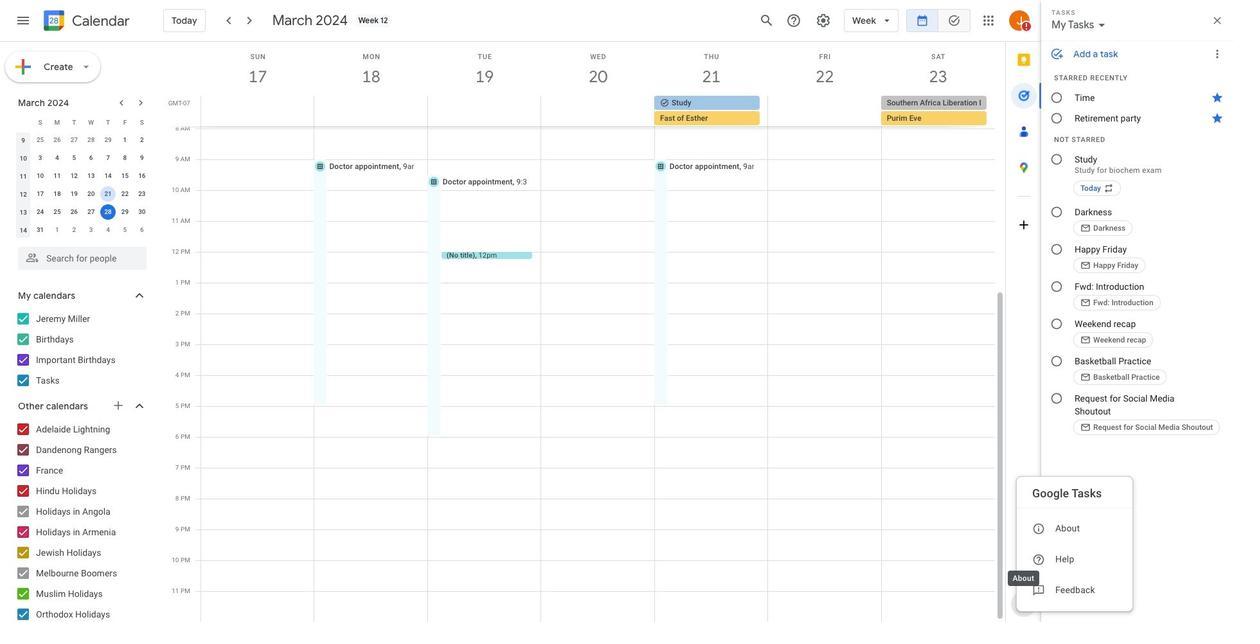 Task type: locate. For each thing, give the bounding box(es) containing it.
april 5 element
[[117, 222, 133, 238]]

row
[[195, 96, 1006, 127], [15, 113, 150, 131], [15, 131, 150, 149], [15, 149, 150, 167], [15, 167, 150, 185], [15, 185, 150, 203], [15, 203, 150, 221], [15, 221, 150, 239]]

22 element
[[117, 186, 133, 202]]

other calendars list
[[3, 419, 159, 622]]

None search field
[[0, 242, 159, 270]]

heading
[[69, 13, 130, 29]]

april 2 element
[[66, 222, 82, 238]]

february 25 element
[[33, 132, 48, 148]]

february 27 element
[[66, 132, 82, 148]]

april 4 element
[[100, 222, 116, 238]]

18 element
[[49, 186, 65, 202]]

10 element
[[33, 168, 48, 184]]

28, today element
[[100, 204, 116, 220]]

tab list inside side panel section
[[1006, 42, 1042, 586]]

2 element
[[134, 132, 150, 148]]

3 element
[[33, 150, 48, 166]]

march 2024 grid
[[12, 113, 150, 239]]

february 28 element
[[83, 132, 99, 148]]

grid
[[165, 42, 1006, 622]]

tab list
[[1006, 42, 1042, 586]]

11 element
[[49, 168, 65, 184]]

add other calendars image
[[112, 399, 125, 412]]

column header
[[15, 113, 32, 131]]

20 element
[[83, 186, 99, 202]]

cell
[[201, 96, 315, 127], [315, 96, 428, 127], [428, 96, 541, 127], [541, 96, 655, 127], [655, 96, 768, 127], [768, 96, 881, 127], [881, 96, 995, 127], [100, 185, 117, 203], [100, 203, 117, 221]]

settings menu image
[[816, 13, 831, 28]]

29 element
[[117, 204, 133, 220]]

26 element
[[66, 204, 82, 220]]

19 element
[[66, 186, 82, 202]]

17 element
[[33, 186, 48, 202]]

menu
[[1016, 476, 1133, 612]]

row group
[[15, 131, 150, 239]]

21 element
[[100, 186, 116, 202]]



Task type: describe. For each thing, give the bounding box(es) containing it.
25 element
[[49, 204, 65, 220]]

column header inside march 2024 grid
[[15, 113, 32, 131]]

1 element
[[117, 132, 133, 148]]

24 element
[[33, 204, 48, 220]]

side panel section
[[1006, 42, 1042, 622]]

12 element
[[66, 168, 82, 184]]

6 element
[[83, 150, 99, 166]]

7 element
[[100, 150, 116, 166]]

16 element
[[134, 168, 150, 184]]

14 element
[[100, 168, 116, 184]]

february 26 element
[[49, 132, 65, 148]]

8 element
[[117, 150, 133, 166]]

my calendars list
[[3, 309, 159, 391]]

4 element
[[49, 150, 65, 166]]

april 3 element
[[83, 222, 99, 238]]

13 element
[[83, 168, 99, 184]]

23 element
[[134, 186, 150, 202]]

february 29 element
[[100, 132, 116, 148]]

30 element
[[134, 204, 150, 220]]

Search for people text field
[[26, 247, 139, 270]]

9 element
[[134, 150, 150, 166]]

april 6 element
[[134, 222, 150, 238]]

main drawer image
[[15, 13, 31, 28]]

row group inside march 2024 grid
[[15, 131, 150, 239]]

31 element
[[33, 222, 48, 238]]

15 element
[[117, 168, 133, 184]]

heading inside calendar element
[[69, 13, 130, 29]]

5 element
[[66, 150, 82, 166]]

calendar element
[[41, 8, 130, 36]]

april 1 element
[[49, 222, 65, 238]]

27 element
[[83, 204, 99, 220]]



Task type: vqa. For each thing, say whether or not it's contained in the screenshot.
the First Day of American Indian Heritage Month "button"
no



